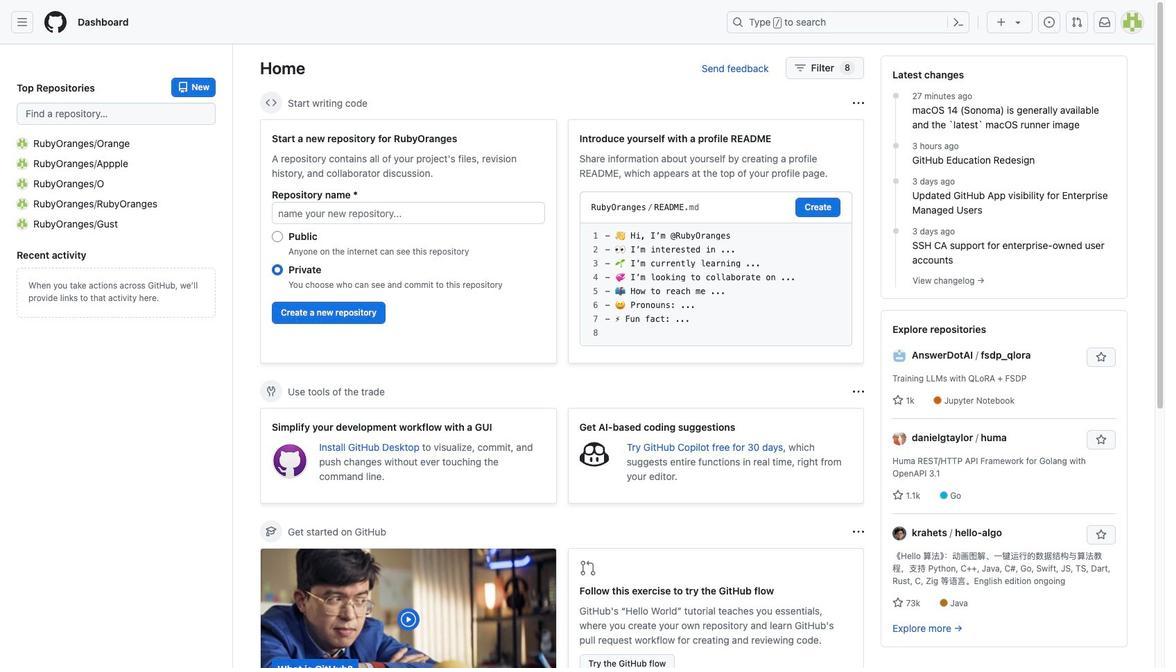 Task type: describe. For each thing, give the bounding box(es) containing it.
@krahets profile image
[[893, 527, 907, 541]]

1 dot fill image from the top
[[891, 90, 902, 101]]

what is github? element
[[260, 548, 557, 668]]

introduce yourself with a profile readme element
[[568, 119, 865, 364]]

star image
[[893, 395, 904, 406]]

2 dot fill image from the top
[[891, 140, 902, 151]]

orange image
[[17, 138, 28, 149]]

triangle down image
[[1013, 17, 1024, 28]]

none submit inside 'introduce yourself with a profile readme' element
[[796, 198, 841, 217]]

Find a repository… text field
[[17, 103, 216, 125]]

star this repository image for "@answerdotai profile" icon
[[1096, 352, 1108, 363]]

none radio inside start a new repository element
[[272, 231, 283, 242]]

Top Repositories search field
[[17, 103, 216, 125]]

plus image
[[997, 17, 1008, 28]]

star this repository image for @krahets profile icon
[[1096, 529, 1108, 541]]

why am i seeing this? image
[[854, 97, 865, 109]]

github desktop image
[[272, 443, 308, 479]]

star this repository image for @danielgtaylor profile image
[[1096, 434, 1108, 446]]

try the github flow element
[[568, 548, 865, 668]]

@danielgtaylor profile image
[[893, 432, 907, 446]]

notifications image
[[1100, 17, 1111, 28]]

why am i seeing this? image for try the github flow element
[[854, 526, 865, 537]]

why am i seeing this? image for get ai-based coding suggestions element
[[854, 386, 865, 397]]

none radio inside start a new repository element
[[272, 264, 283, 275]]

appple image
[[17, 158, 28, 169]]

o image
[[17, 178, 28, 189]]

git pull request image inside try the github flow element
[[580, 560, 596, 577]]

@answerdotai profile image
[[893, 349, 907, 363]]



Task type: locate. For each thing, give the bounding box(es) containing it.
0 vertical spatial star this repository image
[[1096, 352, 1108, 363]]

explore element
[[881, 56, 1128, 668]]

1 star this repository image from the top
[[1096, 352, 1108, 363]]

git pull request image
[[1072, 17, 1083, 28], [580, 560, 596, 577]]

star this repository image
[[1096, 352, 1108, 363], [1096, 434, 1108, 446], [1096, 529, 1108, 541]]

mortar board image
[[266, 526, 277, 537]]

None radio
[[272, 231, 283, 242]]

code image
[[266, 97, 277, 108]]

rubyoranges image
[[17, 198, 28, 209]]

star image for @danielgtaylor profile image
[[893, 490, 904, 501]]

None submit
[[796, 198, 841, 217]]

play image
[[400, 611, 417, 628]]

get ai-based coding suggestions element
[[568, 408, 865, 504]]

star image down @krahets profile icon
[[893, 597, 904, 609]]

why am i seeing this? image
[[854, 386, 865, 397], [854, 526, 865, 537]]

star image for @krahets profile icon
[[893, 597, 904, 609]]

0 vertical spatial star image
[[893, 490, 904, 501]]

None radio
[[272, 264, 283, 275]]

1 why am i seeing this? image from the top
[[854, 386, 865, 397]]

0 vertical spatial dot fill image
[[891, 90, 902, 101]]

why am i seeing this? image left @krahets profile icon
[[854, 526, 865, 537]]

name your new repository... text field
[[272, 202, 545, 224]]

1 vertical spatial star image
[[893, 597, 904, 609]]

0 vertical spatial git pull request image
[[1072, 17, 1083, 28]]

2 star image from the top
[[893, 597, 904, 609]]

tools image
[[266, 386, 277, 397]]

simplify your development workflow with a gui element
[[260, 408, 557, 504]]

star image
[[893, 490, 904, 501], [893, 597, 904, 609]]

1 horizontal spatial git pull request image
[[1072, 17, 1083, 28]]

2 star this repository image from the top
[[1096, 434, 1108, 446]]

what is github? image
[[261, 549, 556, 668]]

2 vertical spatial star this repository image
[[1096, 529, 1108, 541]]

0 vertical spatial why am i seeing this? image
[[854, 386, 865, 397]]

1 star image from the top
[[893, 490, 904, 501]]

1 vertical spatial why am i seeing this? image
[[854, 526, 865, 537]]

start a new repository element
[[260, 119, 557, 364]]

1 vertical spatial star this repository image
[[1096, 434, 1108, 446]]

homepage image
[[44, 11, 67, 33]]

filter image
[[795, 62, 806, 74]]

command palette image
[[953, 17, 965, 28]]

1 vertical spatial git pull request image
[[580, 560, 596, 577]]

issue opened image
[[1044, 17, 1055, 28]]

2 why am i seeing this? image from the top
[[854, 526, 865, 537]]

3 dot fill image from the top
[[891, 176, 902, 187]]

2 vertical spatial dot fill image
[[891, 176, 902, 187]]

explore repositories navigation
[[881, 310, 1128, 647]]

dot fill image
[[891, 90, 902, 101], [891, 140, 902, 151], [891, 176, 902, 187]]

0 horizontal spatial git pull request image
[[580, 560, 596, 577]]

1 vertical spatial dot fill image
[[891, 140, 902, 151]]

gust image
[[17, 218, 28, 229]]

dot fill image
[[891, 226, 902, 237]]

3 star this repository image from the top
[[1096, 529, 1108, 541]]

star image up @krahets profile icon
[[893, 490, 904, 501]]

why am i seeing this? image left star icon
[[854, 386, 865, 397]]



Task type: vqa. For each thing, say whether or not it's contained in the screenshot.
Introduce yourself with a profile README element
yes



